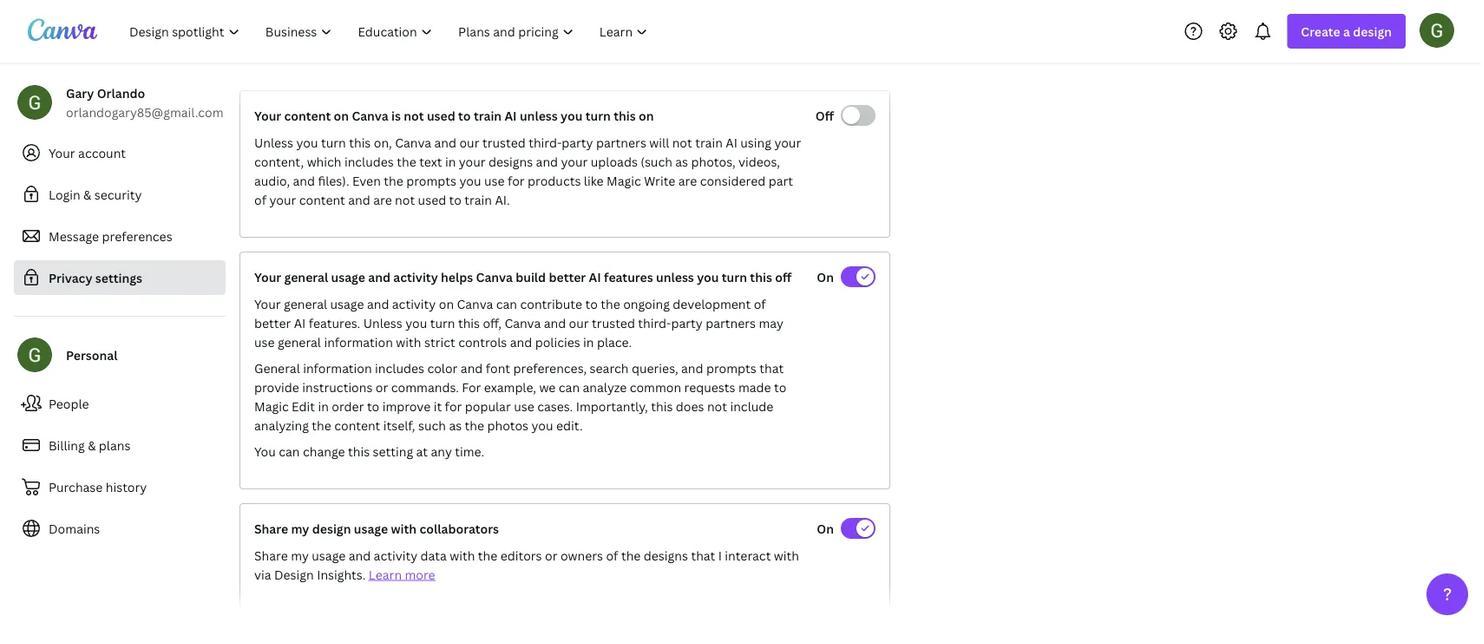 Task type: describe. For each thing, give the bounding box(es) containing it.
magic inside unless you turn this on, canva and our trusted third-party partners will not train ai using your content, which includes the text in your designs and your uploads (such as photos, videos, audio, and files). even the prompts you use for products like magic write are considered part of your content and are not used to train ai.
[[607, 172, 641, 189]]

on,
[[374, 134, 392, 151]]

the down popular at the bottom of page
[[465, 417, 484, 434]]

create a design
[[1301, 23, 1392, 39]]

0 vertical spatial used
[[427, 107, 455, 124]]

you inside general information includes color and font preferences, search queries, and prompts that provide instructions or commands. for example, we can analyze common requests made to magic edit in order to improve it for popular use cases. importantly, this does not include analyzing the content itself, such as the photos you edit.
[[532, 417, 553, 434]]

off
[[775, 269, 792, 285]]

such
[[418, 417, 446, 434]]

of inside share my usage and activity data with the editors or owners of the designs that i interact with via design insights.
[[606, 547, 618, 564]]

with down collaborators
[[450, 547, 475, 564]]

using
[[741, 134, 772, 151]]

preferences
[[102, 228, 172, 244]]

which
[[307, 153, 342, 170]]

even
[[352, 172, 381, 189]]

login & security link
[[14, 177, 226, 212]]

in inside your general usage and activity on canva can contribute to the ongoing development of better ai features. unless you turn this off, canva and our trusted third-party partners may use general information with strict controls and policies in place.
[[583, 334, 594, 350]]

commands.
[[391, 379, 459, 395]]

the up "change"
[[312, 417, 331, 434]]

1 horizontal spatial better
[[549, 269, 586, 285]]

prompts inside general information includes color and font preferences, search queries, and prompts that provide instructions or commands. for example, we can analyze common requests made to magic edit in order to improve it for popular use cases. importantly, this does not include analyzing the content itself, such as the photos you edit.
[[706, 360, 757, 376]]

prompts inside unless you turn this on, canva and our trusted third-party partners will not train ai using your content, which includes the text in your designs and your uploads (such as photos, videos, audio, and files). even the prompts you use for products like magic write are considered part of your content and are not used to train ai.
[[406, 172, 457, 189]]

off
[[816, 107, 834, 124]]

your for your general usage and activity helps canva build better ai features unless you turn this off
[[254, 269, 281, 285]]

designs inside unless you turn this on, canva and our trusted third-party partners will not train ai using your content, which includes the text in your designs and your uploads (such as photos, videos, audio, and files). even the prompts you use for products like magic write are considered part of your content and are not used to train ai.
[[489, 153, 533, 170]]

information inside your general usage and activity on canva can contribute to the ongoing development of better ai features. unless you turn this off, canva and our trusted third-party partners may use general information with strict controls and policies in place.
[[324, 334, 393, 350]]

edit.
[[556, 417, 583, 434]]

and inside share my usage and activity data with the editors or owners of the designs that i interact with via design insights.
[[349, 547, 371, 564]]

purchase history
[[49, 479, 147, 495]]

setting
[[373, 443, 413, 460]]

part
[[769, 172, 793, 189]]

billing
[[49, 437, 85, 453]]

your account
[[49, 145, 126, 161]]

color
[[427, 360, 458, 376]]

order
[[332, 398, 364, 414]]

may
[[759, 315, 784, 331]]

general for your general usage and activity helps canva build better ai features unless you turn this off
[[284, 269, 328, 285]]

canva up off,
[[457, 296, 493, 312]]

with inside your general usage and activity on canva can contribute to the ongoing development of better ai features. unless you turn this off, canva and our trusted third-party partners may use general information with strict controls and policies in place.
[[396, 334, 421, 350]]

1 vertical spatial train
[[695, 134, 723, 151]]

the left text
[[397, 153, 416, 170]]

0 vertical spatial train
[[474, 107, 502, 124]]

analyze
[[583, 379, 627, 395]]

not inside general information includes color and font preferences, search queries, and prompts that provide instructions or commands. for example, we can analyze common requests made to magic edit in order to improve it for popular use cases. importantly, this does not include analyzing the content itself, such as the photos you edit.
[[707, 398, 727, 414]]

use inside general information includes color and font preferences, search queries, and prompts that provide instructions or commands. for example, we can analyze common requests made to magic edit in order to improve it for popular use cases. importantly, this does not include analyzing the content itself, such as the photos you edit.
[[514, 398, 534, 414]]

my for usage
[[291, 547, 309, 564]]

importantly,
[[576, 398, 648, 414]]

made
[[739, 379, 771, 395]]

on for share my design usage with collaborators
[[817, 520, 834, 537]]

people link
[[14, 386, 226, 421]]

third- inside unless you turn this on, canva and our trusted third-party partners will not train ai using your content, which includes the text in your designs and your uploads (such as photos, videos, audio, and files). even the prompts you use for products like magic write are considered part of your content and are not used to train ai.
[[529, 134, 562, 151]]

login
[[49, 186, 80, 203]]

videos,
[[739, 153, 780, 170]]

improve
[[382, 398, 431, 414]]

purchase history link
[[14, 470, 226, 504]]

the right owners
[[621, 547, 641, 564]]

my for design
[[291, 520, 309, 537]]

share my design usage with collaborators
[[254, 520, 499, 537]]

with right interact
[[774, 547, 799, 564]]

requests
[[684, 379, 736, 395]]

usage for data
[[312, 547, 346, 564]]

trusted inside unless you turn this on, canva and our trusted third-party partners will not train ai using your content, which includes the text in your designs and your uploads (such as photos, videos, audio, and files). even the prompts you use for products like magic write are considered part of your content and are not used to train ai.
[[482, 134, 526, 151]]

for
[[462, 379, 481, 395]]

any
[[431, 443, 452, 460]]

audio,
[[254, 172, 290, 189]]

of inside your general usage and activity on canva can contribute to the ongoing development of better ai features. unless you turn this off, canva and our trusted third-party partners may use general information with strict controls and policies in place.
[[754, 296, 766, 312]]

create a design button
[[1287, 14, 1406, 49]]

content inside unless you turn this on, canva and our trusted third-party partners will not train ai using your content, which includes the text in your designs and your uploads (such as photos, videos, audio, and files). even the prompts you use for products like magic write are considered part of your content and are not used to train ai.
[[299, 191, 345, 208]]

change
[[303, 443, 345, 460]]

place.
[[597, 334, 632, 350]]

gary orlando orlandogary85@gmail.com
[[66, 85, 223, 120]]

& for login
[[83, 186, 91, 203]]

contribute
[[520, 296, 582, 312]]

on inside your general usage and activity on canva can contribute to the ongoing development of better ai features. unless you turn this off, canva and our trusted third-party partners may use general information with strict controls and policies in place.
[[439, 296, 454, 312]]

to right 'order'
[[367, 398, 379, 414]]

0 horizontal spatial are
[[373, 191, 392, 208]]

security
[[94, 186, 142, 203]]

you up development at the top
[[697, 269, 719, 285]]

unless you turn this on, canva and our trusted third-party partners will not train ai using your content, which includes the text in your designs and your uploads (such as photos, videos, audio, and files). even the prompts you use for products like magic write are considered part of your content and are not used to train ai.
[[254, 134, 801, 208]]

search
[[590, 360, 629, 376]]

canva left is
[[352, 107, 389, 124]]

insights.
[[317, 566, 366, 583]]

top level navigation element
[[118, 14, 663, 49]]

general for your general usage and activity on canva can contribute to the ongoing development of better ai features. unless you turn this off, canva and our trusted third-party partners may use general information with strict controls and policies in place.
[[284, 296, 327, 312]]

0 horizontal spatial unless
[[520, 107, 558, 124]]

photos
[[487, 417, 529, 434]]

domains
[[49, 520, 100, 537]]

message preferences link
[[14, 219, 226, 253]]

canva left 'build'
[[476, 269, 513, 285]]

can inside your general usage and activity on canva can contribute to the ongoing development of better ai features. unless you turn this off, canva and our trusted third-party partners may use general information with strict controls and policies in place.
[[496, 296, 517, 312]]

your content on canva is not used to train ai unless you turn this on
[[254, 107, 654, 124]]

personal
[[66, 347, 118, 363]]

plans
[[99, 437, 131, 453]]

you up which
[[296, 134, 318, 151]]

our inside your general usage and activity on canva can contribute to the ongoing development of better ai features. unless you turn this off, canva and our trusted third-party partners may use general information with strict controls and policies in place.
[[569, 315, 589, 331]]

that inside share my usage and activity data with the editors or owners of the designs that i interact with via design insights.
[[691, 547, 715, 564]]

your general usage and activity on canva can contribute to the ongoing development of better ai features. unless you turn this off, canva and our trusted third-party partners may use general information with strict controls and policies in place.
[[254, 296, 784, 350]]

includes inside unless you turn this on, canva and our trusted third-party partners will not train ai using your content, which includes the text in your designs and your uploads (such as photos, videos, audio, and files). even the prompts you use for products like magic write are considered part of your content and are not used to train ai.
[[344, 153, 394, 170]]

we
[[539, 379, 556, 395]]

interact
[[725, 547, 771, 564]]

preferences,
[[513, 360, 587, 376]]

turn inside unless you turn this on, canva and our trusted third-party partners will not train ai using your content, which includes the text in your designs and your uploads (such as photos, videos, audio, and files). even the prompts you use for products like magic write are considered part of your content and are not used to train ai.
[[321, 134, 346, 151]]

or inside share my usage and activity data with the editors or owners of the designs that i interact with via design insights.
[[545, 547, 558, 564]]

billing & plans
[[49, 437, 131, 453]]

information inside general information includes color and font preferences, search queries, and prompts that provide instructions or commands. for example, we can analyze common requests made to magic edit in order to improve it for popular use cases. importantly, this does not include analyzing the content itself, such as the photos you edit.
[[303, 360, 372, 376]]

2 vertical spatial train
[[465, 191, 492, 208]]

products
[[528, 172, 581, 189]]

i
[[718, 547, 722, 564]]

includes inside general information includes color and font preferences, search queries, and prompts that provide instructions or commands. for example, we can analyze common requests made to magic edit in order to improve it for popular use cases. importantly, this does not include analyzing the content itself, such as the photos you edit.
[[375, 360, 424, 376]]

features
[[604, 269, 653, 285]]

data
[[421, 547, 447, 564]]

activity for on
[[392, 296, 436, 312]]

your for your content on canva is not used to train ai unless you turn this on
[[254, 107, 281, 124]]

used inside unless you turn this on, canva and our trusted third-party partners will not train ai using your content, which includes the text in your designs and your uploads (such as photos, videos, audio, and files). even the prompts you use for products like magic write are considered part of your content and are not used to train ai.
[[418, 191, 446, 208]]

domains link
[[14, 511, 226, 546]]

to inside unless you turn this on, canva and our trusted third-party partners will not train ai using your content, which includes the text in your designs and your uploads (such as photos, videos, audio, and files). even the prompts you use for products like magic write are considered part of your content and are not used to train ai.
[[449, 191, 462, 208]]

0 vertical spatial content
[[284, 107, 331, 124]]

for inside general information includes color and font preferences, search queries, and prompts that provide instructions or commands. for example, we can analyze common requests made to magic edit in order to improve it for popular use cases. importantly, this does not include analyzing the content itself, such as the photos you edit.
[[445, 398, 462, 414]]

ai up unless you turn this on, canva and our trusted third-party partners will not train ai using your content, which includes the text in your designs and your uploads (such as photos, videos, audio, and files). even the prompts you use for products like magic write are considered part of your content and are not used to train ai. at top
[[505, 107, 517, 124]]

turn up the uploads
[[586, 107, 611, 124]]

you
[[254, 443, 276, 460]]

orlandogary85@gmail.com
[[66, 104, 223, 120]]

via
[[254, 566, 271, 583]]

message preferences
[[49, 228, 172, 244]]

(such
[[641, 153, 673, 170]]

billing & plans link
[[14, 428, 226, 463]]

write
[[644, 172, 676, 189]]

instructions
[[302, 379, 373, 395]]

queries,
[[632, 360, 678, 376]]

partners inside your general usage and activity on canva can contribute to the ongoing development of better ai features. unless you turn this off, canva and our trusted third-party partners may use general information with strict controls and policies in place.
[[706, 315, 756, 331]]

not right the "will"
[[672, 134, 692, 151]]

people
[[49, 395, 89, 412]]

login & security
[[49, 186, 142, 203]]

2 horizontal spatial on
[[639, 107, 654, 124]]

considered
[[700, 172, 766, 189]]

0 vertical spatial are
[[678, 172, 697, 189]]

photos,
[[691, 153, 736, 170]]

that inside general information includes color and font preferences, search queries, and prompts that provide instructions or commands. for example, we can analyze common requests made to magic edit in order to improve it for popular use cases. importantly, this does not include analyzing the content itself, such as the photos you edit.
[[760, 360, 784, 376]]

learn more link
[[369, 566, 435, 583]]

the left editors
[[478, 547, 498, 564]]

general information includes color and font preferences, search queries, and prompts that provide instructions or commands. for example, we can analyze common requests made to magic edit in order to improve it for popular use cases. importantly, this does not include analyzing the content itself, such as the photos you edit.
[[254, 360, 787, 434]]

to right is
[[458, 107, 471, 124]]

use inside your general usage and activity on canva can contribute to the ongoing development of better ai features. unless you turn this off, canva and our trusted third-party partners may use general information with strict controls and policies in place.
[[254, 334, 275, 350]]

at
[[416, 443, 428, 460]]

use inside unless you turn this on, canva and our trusted third-party partners will not train ai using your content, which includes the text in your designs and your uploads (such as photos, videos, audio, and files). even the prompts you use for products like magic write are considered part of your content and are not used to train ai.
[[484, 172, 505, 189]]

ongoing
[[623, 296, 670, 312]]

message
[[49, 228, 99, 244]]

ai inside your general usage and activity on canva can contribute to the ongoing development of better ai features. unless you turn this off, canva and our trusted third-party partners may use general information with strict controls and policies in place.
[[294, 315, 306, 331]]



Task type: locate. For each thing, give the bounding box(es) containing it.
better
[[549, 269, 586, 285], [254, 315, 291, 331]]

1 vertical spatial are
[[373, 191, 392, 208]]

or up improve
[[376, 379, 388, 395]]

1 vertical spatial content
[[299, 191, 345, 208]]

1 horizontal spatial on
[[439, 296, 454, 312]]

turn up "strict"
[[430, 315, 455, 331]]

or inside general information includes color and font preferences, search queries, and prompts that provide instructions or commands. for example, we can analyze common requests made to magic edit in order to improve it for popular use cases. importantly, this does not include analyzing the content itself, such as the photos you edit.
[[376, 379, 388, 395]]

in inside unless you turn this on, canva and our trusted third-party partners will not train ai using your content, which includes the text in your designs and your uploads (such as photos, videos, audio, and files). even the prompts you use for products like magic write are considered part of your content and are not used to train ai.
[[445, 153, 456, 170]]

our inside unless you turn this on, canva and our trusted third-party partners will not train ai using your content, which includes the text in your designs and your uploads (such as photos, videos, audio, and files). even the prompts you use for products like magic write are considered part of your content and are not used to train ai.
[[459, 134, 480, 151]]

provide
[[254, 379, 299, 395]]

activity for helps
[[393, 269, 438, 285]]

share inside share my usage and activity data with the editors or owners of the designs that i interact with via design insights.
[[254, 547, 288, 564]]

the inside your general usage and activity on canva can contribute to the ongoing development of better ai features. unless you turn this off, canva and our trusted third-party partners may use general information with strict controls and policies in place.
[[601, 296, 620, 312]]

1 vertical spatial information
[[303, 360, 372, 376]]

2 share from the top
[[254, 547, 288, 564]]

1 vertical spatial use
[[254, 334, 275, 350]]

to right contribute
[[585, 296, 598, 312]]

canva inside unless you turn this on, canva and our trusted third-party partners will not train ai using your content, which includes the text in your designs and your uploads (such as photos, videos, audio, and files). even the prompts you use for products like magic write are considered part of your content and are not used to train ai.
[[395, 134, 431, 151]]

0 vertical spatial our
[[459, 134, 480, 151]]

2 my from the top
[[291, 547, 309, 564]]

or right editors
[[545, 547, 558, 564]]

use up ai.
[[484, 172, 505, 189]]

0 horizontal spatial use
[[254, 334, 275, 350]]

content,
[[254, 153, 304, 170]]

unless inside unless you turn this on, canva and our trusted third-party partners will not train ai using your content, which includes the text in your designs and your uploads (such as photos, videos, audio, and files). even the prompts you use for products like magic write are considered part of your content and are not used to train ai.
[[254, 134, 293, 151]]

design for my
[[312, 520, 351, 537]]

with
[[396, 334, 421, 350], [391, 520, 417, 537], [450, 547, 475, 564], [774, 547, 799, 564]]

0 horizontal spatial or
[[376, 379, 388, 395]]

includes up even
[[344, 153, 394, 170]]

are
[[678, 172, 697, 189], [373, 191, 392, 208]]

ai
[[505, 107, 517, 124], [726, 134, 738, 151], [589, 269, 601, 285], [294, 315, 306, 331]]

1 horizontal spatial partners
[[706, 315, 756, 331]]

1 vertical spatial designs
[[644, 547, 688, 564]]

prompts up the requests
[[706, 360, 757, 376]]

policies
[[535, 334, 580, 350]]

1 vertical spatial for
[[445, 398, 462, 414]]

or
[[376, 379, 388, 395], [545, 547, 558, 564]]

content inside general information includes color and font preferences, search queries, and prompts that provide instructions or commands. for example, we can analyze common requests made to magic edit in order to improve it for popular use cases. importantly, this does not include analyzing the content itself, such as the photos you edit.
[[334, 417, 380, 434]]

1 horizontal spatial in
[[445, 153, 456, 170]]

share for share my design usage with collaborators
[[254, 520, 288, 537]]

use up general
[[254, 334, 275, 350]]

prompts
[[406, 172, 457, 189], [706, 360, 757, 376]]

can up off,
[[496, 296, 517, 312]]

activity up "strict"
[[392, 296, 436, 312]]

turn inside your general usage and activity on canva can contribute to the ongoing development of better ai features. unless you turn this off, canva and our trusted third-party partners may use general information with strict controls and policies in place.
[[430, 315, 455, 331]]

2 vertical spatial content
[[334, 417, 380, 434]]

1 vertical spatial share
[[254, 547, 288, 564]]

0 horizontal spatial third-
[[529, 134, 562, 151]]

magic down provide
[[254, 398, 289, 414]]

for up ai.
[[508, 172, 525, 189]]

1 horizontal spatial designs
[[644, 547, 688, 564]]

1 vertical spatial general
[[284, 296, 327, 312]]

0 vertical spatial partners
[[596, 134, 646, 151]]

0 vertical spatial for
[[508, 172, 525, 189]]

you up "strict"
[[405, 315, 427, 331]]

1 vertical spatial activity
[[392, 296, 436, 312]]

usage inside your general usage and activity on canva can contribute to the ongoing development of better ai features. unless you turn this off, canva and our trusted third-party partners may use general information with strict controls and policies in place.
[[330, 296, 364, 312]]

1 horizontal spatial magic
[[607, 172, 641, 189]]

design up the insights.
[[312, 520, 351, 537]]

your inside your general usage and activity on canva can contribute to the ongoing development of better ai features. unless you turn this off, canva and our trusted third-party partners may use general information with strict controls and policies in place.
[[254, 296, 281, 312]]

your right using
[[774, 134, 801, 151]]

on
[[817, 269, 834, 285], [817, 520, 834, 537]]

magic inside general information includes color and font preferences, search queries, and prompts that provide instructions or commands. for example, we can analyze common requests made to magic edit in order to improve it for popular use cases. importantly, this does not include analyzing the content itself, such as the photos you edit.
[[254, 398, 289, 414]]

your down audio,
[[269, 191, 296, 208]]

my inside share my usage and activity data with the editors or owners of the designs that i interact with via design insights.
[[291, 547, 309, 564]]

information up instructions
[[303, 360, 372, 376]]

this down common
[[651, 398, 673, 414]]

0 horizontal spatial prompts
[[406, 172, 457, 189]]

1 vertical spatial trusted
[[592, 315, 635, 331]]

& left plans
[[88, 437, 96, 453]]

as right such
[[449, 417, 462, 434]]

to right made
[[774, 379, 787, 395]]

our down your content on canva is not used to train ai unless you turn this on
[[459, 134, 480, 151]]

your
[[254, 107, 281, 124], [49, 145, 75, 161], [254, 269, 281, 285], [254, 296, 281, 312]]

that up made
[[760, 360, 784, 376]]

0 vertical spatial designs
[[489, 153, 533, 170]]

0 vertical spatial on
[[817, 269, 834, 285]]

collaborators
[[420, 520, 499, 537]]

ai left using
[[726, 134, 738, 151]]

for inside unless you turn this on, canva and our trusted third-party partners will not train ai using your content, which includes the text in your designs and your uploads (such as photos, videos, audio, and files). even the prompts you use for products like magic write are considered part of your content and are not used to train ai.
[[508, 172, 525, 189]]

&
[[83, 186, 91, 203], [88, 437, 96, 453]]

& for billing
[[88, 437, 96, 453]]

0 horizontal spatial on
[[334, 107, 349, 124]]

your for your general usage and activity on canva can contribute to the ongoing development of better ai features. unless you turn this off, canva and our trusted third-party partners may use general information with strict controls and policies in place.
[[254, 296, 281, 312]]

turn up development at the top
[[722, 269, 747, 285]]

1 my from the top
[[291, 520, 309, 537]]

0 vertical spatial activity
[[393, 269, 438, 285]]

gary orlando image
[[1420, 13, 1455, 48]]

designs up ai.
[[489, 153, 533, 170]]

of up the may
[[754, 296, 766, 312]]

create
[[1301, 23, 1341, 39]]

train up unless you turn this on, canva and our trusted third-party partners will not train ai using your content, which includes the text in your designs and your uploads (such as photos, videos, audio, and files). even the prompts you use for products like magic write are considered part of your content and are not used to train ai. at top
[[474, 107, 502, 124]]

as inside unless you turn this on, canva and our trusted third-party partners will not train ai using your content, which includes the text in your designs and your uploads (such as photos, videos, audio, and files). even the prompts you use for products like magic write are considered part of your content and are not used to train ai.
[[675, 153, 688, 170]]

partners
[[596, 134, 646, 151], [706, 315, 756, 331]]

helps
[[441, 269, 473, 285]]

you down cases. at the bottom
[[532, 417, 553, 434]]

1 horizontal spatial our
[[569, 315, 589, 331]]

better up contribute
[[549, 269, 586, 285]]

0 horizontal spatial design
[[312, 520, 351, 537]]

party up the uploads
[[562, 134, 593, 151]]

includes up 'commands.' at the left of page
[[375, 360, 424, 376]]

it
[[434, 398, 442, 414]]

1 vertical spatial design
[[312, 520, 351, 537]]

1 vertical spatial my
[[291, 547, 309, 564]]

controls
[[458, 334, 507, 350]]

gary
[[66, 85, 94, 101]]

1 horizontal spatial party
[[671, 315, 703, 331]]

turn up which
[[321, 134, 346, 151]]

learn more
[[369, 566, 435, 583]]

0 horizontal spatial can
[[279, 443, 300, 460]]

party inside unless you turn this on, canva and our trusted third-party partners will not train ai using your content, which includes the text in your designs and your uploads (such as photos, videos, audio, and files). even the prompts you use for products like magic write are considered part of your content and are not used to train ai.
[[562, 134, 593, 151]]

this left off,
[[458, 315, 480, 331]]

can right we on the left bottom
[[559, 379, 580, 395]]

0 vertical spatial includes
[[344, 153, 394, 170]]

font
[[486, 360, 510, 376]]

better up general
[[254, 315, 291, 331]]

our
[[459, 134, 480, 151], [569, 315, 589, 331]]

1 horizontal spatial or
[[545, 547, 558, 564]]

1 horizontal spatial unless
[[656, 269, 694, 285]]

to left ai.
[[449, 191, 462, 208]]

1 vertical spatial on
[[817, 520, 834, 537]]

designs left i
[[644, 547, 688, 564]]

activity for data
[[374, 547, 418, 564]]

1 horizontal spatial design
[[1353, 23, 1392, 39]]

of inside unless you turn this on, canva and our trusted third-party partners will not train ai using your content, which includes the text in your designs and your uploads (such as photos, videos, audio, and files). even the prompts you use for products like magic write are considered part of your content and are not used to train ai.
[[254, 191, 266, 208]]

are right write
[[678, 172, 697, 189]]

this left setting
[[348, 443, 370, 460]]

purchase
[[49, 479, 103, 495]]

design right a
[[1353, 23, 1392, 39]]

2 horizontal spatial use
[[514, 398, 534, 414]]

ai left features
[[589, 269, 601, 285]]

content up which
[[284, 107, 331, 124]]

activity up learn more
[[374, 547, 418, 564]]

as inside general information includes color and font preferences, search queries, and prompts that provide instructions or commands. for example, we can analyze common requests made to magic edit in order to improve it for popular use cases. importantly, this does not include analyzing the content itself, such as the photos you edit.
[[449, 417, 462, 434]]

can
[[496, 296, 517, 312], [559, 379, 580, 395], [279, 443, 300, 460]]

in inside general information includes color and font preferences, search queries, and prompts that provide instructions or commands. for example, we can analyze common requests made to magic edit in order to improve it for popular use cases. importantly, this does not include analyzing the content itself, such as the photos you edit.
[[318, 398, 329, 414]]

0 horizontal spatial as
[[449, 417, 462, 434]]

does
[[676, 398, 704, 414]]

orlando
[[97, 85, 145, 101]]

not right is
[[404, 107, 424, 124]]

analyzing
[[254, 417, 309, 434]]

as
[[675, 153, 688, 170], [449, 417, 462, 434]]

& right login
[[83, 186, 91, 203]]

third- inside your general usage and activity on canva can contribute to the ongoing development of better ai features. unless you turn this off, canva and our trusted third-party partners may use general information with strict controls and policies in place.
[[638, 315, 671, 331]]

your general usage and activity helps canva build better ai features unless you turn this off
[[254, 269, 792, 285]]

unless up ongoing
[[656, 269, 694, 285]]

ai inside unless you turn this on, canva and our trusted third-party partners will not train ai using your content, which includes the text in your designs and your uploads (such as photos, videos, audio, and files). even the prompts you use for products like magic write are considered part of your content and are not used to train ai.
[[726, 134, 738, 151]]

0 horizontal spatial partners
[[596, 134, 646, 151]]

features.
[[309, 315, 360, 331]]

on
[[334, 107, 349, 124], [639, 107, 654, 124], [439, 296, 454, 312]]

usage for on
[[330, 296, 364, 312]]

unless
[[254, 134, 293, 151], [363, 315, 402, 331]]

with up learn more link on the bottom of the page
[[391, 520, 417, 537]]

this
[[614, 107, 636, 124], [349, 134, 371, 151], [750, 269, 772, 285], [458, 315, 480, 331], [651, 398, 673, 414], [348, 443, 370, 460]]

2 vertical spatial can
[[279, 443, 300, 460]]

magic
[[607, 172, 641, 189], [254, 398, 289, 414]]

time.
[[455, 443, 484, 460]]

build
[[516, 269, 546, 285]]

are down even
[[373, 191, 392, 208]]

1 vertical spatial partners
[[706, 315, 756, 331]]

trusted up place.
[[592, 315, 635, 331]]

usage for helps
[[331, 269, 365, 285]]

1 vertical spatial of
[[754, 296, 766, 312]]

text
[[419, 153, 442, 170]]

privacy
[[49, 269, 92, 286]]

you can change this setting at any time.
[[254, 443, 484, 460]]

1 vertical spatial that
[[691, 547, 715, 564]]

1 vertical spatial in
[[583, 334, 594, 350]]

account
[[78, 145, 126, 161]]

ai.
[[495, 191, 510, 208]]

0 horizontal spatial designs
[[489, 153, 533, 170]]

1 vertical spatial magic
[[254, 398, 289, 414]]

canva up text
[[395, 134, 431, 151]]

1 vertical spatial party
[[671, 315, 703, 331]]

unless right features.
[[363, 315, 402, 331]]

popular
[[465, 398, 511, 414]]

owners
[[561, 547, 603, 564]]

0 vertical spatial as
[[675, 153, 688, 170]]

0 vertical spatial that
[[760, 360, 784, 376]]

can right you
[[279, 443, 300, 460]]

our up policies
[[569, 315, 589, 331]]

2 horizontal spatial of
[[754, 296, 766, 312]]

train
[[474, 107, 502, 124], [695, 134, 723, 151], [465, 191, 492, 208]]

1 vertical spatial our
[[569, 315, 589, 331]]

design
[[1353, 23, 1392, 39], [312, 520, 351, 537]]

0 horizontal spatial our
[[459, 134, 480, 151]]

0 horizontal spatial for
[[445, 398, 462, 414]]

design for a
[[1353, 23, 1392, 39]]

trusted inside your general usage and activity on canva can contribute to the ongoing development of better ai features. unless you turn this off, canva and our trusted third-party partners may use general information with strict controls and policies in place.
[[592, 315, 635, 331]]

information down features.
[[324, 334, 393, 350]]

the right even
[[384, 172, 403, 189]]

as right the (such in the top of the page
[[675, 153, 688, 170]]

0 horizontal spatial of
[[254, 191, 266, 208]]

share for share my usage and activity data with the editors or owners of the designs that i interact with via design insights.
[[254, 547, 288, 564]]

usage inside share my usage and activity data with the editors or owners of the designs that i interact with via design insights.
[[312, 547, 346, 564]]

editors
[[501, 547, 542, 564]]

0 vertical spatial general
[[284, 269, 328, 285]]

example,
[[484, 379, 536, 395]]

0 vertical spatial design
[[1353, 23, 1392, 39]]

share my usage and activity data with the editors or owners of the designs that i interact with via design insights.
[[254, 547, 799, 583]]

your up 'like'
[[561, 153, 588, 170]]

1 horizontal spatial trusted
[[592, 315, 635, 331]]

of right owners
[[606, 547, 618, 564]]

0 vertical spatial information
[[324, 334, 393, 350]]

activity inside your general usage and activity on canva can contribute to the ongoing development of better ai features. unless you turn this off, canva and our trusted third-party partners may use general information with strict controls and policies in place.
[[392, 296, 436, 312]]

1 horizontal spatial third-
[[638, 315, 671, 331]]

2 vertical spatial of
[[606, 547, 618, 564]]

1 share from the top
[[254, 520, 288, 537]]

settings
[[95, 269, 142, 286]]

1 vertical spatial &
[[88, 437, 96, 453]]

1 vertical spatial unless
[[656, 269, 694, 285]]

0 vertical spatial prompts
[[406, 172, 457, 189]]

trusted down your content on canva is not used to train ai unless you turn this on
[[482, 134, 526, 151]]

0 horizontal spatial trusted
[[482, 134, 526, 151]]

0 vertical spatial party
[[562, 134, 593, 151]]

third-
[[529, 134, 562, 151], [638, 315, 671, 331]]

2 vertical spatial in
[[318, 398, 329, 414]]

0 vertical spatial share
[[254, 520, 288, 537]]

partners down development at the top
[[706, 315, 756, 331]]

1 horizontal spatial prompts
[[706, 360, 757, 376]]

your for your account
[[49, 145, 75, 161]]

party down development at the top
[[671, 315, 703, 331]]

unless inside your general usage and activity on canva can contribute to the ongoing development of better ai features. unless you turn this off, canva and our trusted third-party partners may use general information with strict controls and policies in place.
[[363, 315, 402, 331]]

unless
[[520, 107, 558, 124], [656, 269, 694, 285]]

1 vertical spatial unless
[[363, 315, 402, 331]]

that
[[760, 360, 784, 376], [691, 547, 715, 564]]

1 vertical spatial third-
[[638, 315, 671, 331]]

this inside unless you turn this on, canva and our trusted third-party partners will not train ai using your content, which includes the text in your designs and your uploads (such as photos, videos, audio, and files). even the prompts you use for products like magic write are considered part of your content and are not used to train ai.
[[349, 134, 371, 151]]

1 horizontal spatial unless
[[363, 315, 402, 331]]

this inside general information includes color and font preferences, search queries, and prompts that provide instructions or commands. for example, we can analyze common requests made to magic edit in order to improve it for popular use cases. importantly, this does not include analyzing the content itself, such as the photos you edit.
[[651, 398, 673, 414]]

third- down ongoing
[[638, 315, 671, 331]]

used down text
[[418, 191, 446, 208]]

ai left features.
[[294, 315, 306, 331]]

0 horizontal spatial unless
[[254, 134, 293, 151]]

can inside general information includes color and font preferences, search queries, and prompts that provide instructions or commands. for example, we can analyze common requests made to magic edit in order to improve it for popular use cases. importantly, this does not include analyzing the content itself, such as the photos you edit.
[[559, 379, 580, 395]]

unless up content,
[[254, 134, 293, 151]]

common
[[630, 379, 681, 395]]

magic down the uploads
[[607, 172, 641, 189]]

your account link
[[14, 135, 226, 170]]

party inside your general usage and activity on canva can contribute to the ongoing development of better ai features. unless you turn this off, canva and our trusted third-party partners may use general information with strict controls and policies in place.
[[671, 315, 703, 331]]

uploads
[[591, 153, 638, 170]]

0 vertical spatial in
[[445, 153, 456, 170]]

you down your content on canva is not used to train ai unless you turn this on
[[459, 172, 481, 189]]

prompts down text
[[406, 172, 457, 189]]

0 vertical spatial can
[[496, 296, 517, 312]]

designs
[[489, 153, 533, 170], [644, 547, 688, 564]]

activity inside share my usage and activity data with the editors or owners of the designs that i interact with via design insights.
[[374, 547, 418, 564]]

better inside your general usage and activity on canva can contribute to the ongoing development of better ai features. unless you turn this off, canva and our trusted third-party partners may use general information with strict controls and policies in place.
[[254, 315, 291, 331]]

1 horizontal spatial are
[[678, 172, 697, 189]]

on for your general usage and activity helps canva build better ai features unless you turn this off
[[817, 269, 834, 285]]

development
[[673, 296, 751, 312]]

1 horizontal spatial use
[[484, 172, 505, 189]]

of down audio,
[[254, 191, 266, 208]]

1 vertical spatial or
[[545, 547, 558, 564]]

on down helps
[[439, 296, 454, 312]]

2 on from the top
[[817, 520, 834, 537]]

content down files).
[[299, 191, 345, 208]]

designs inside share my usage and activity data with the editors or owners of the designs that i interact with via design insights.
[[644, 547, 688, 564]]

with left "strict"
[[396, 334, 421, 350]]

this inside your general usage and activity on canva can contribute to the ongoing development of better ai features. unless you turn this off, canva and our trusted third-party partners may use general information with strict controls and policies in place.
[[458, 315, 480, 331]]

partners up the uploads
[[596, 134, 646, 151]]

0 vertical spatial unless
[[520, 107, 558, 124]]

off,
[[483, 315, 502, 331]]

used
[[427, 107, 455, 124], [418, 191, 446, 208]]

include
[[730, 398, 774, 414]]

partners inside unless you turn this on, canva and our trusted third-party partners will not train ai using your content, which includes the text in your designs and your uploads (such as photos, videos, audio, and files). even the prompts you use for products like magic write are considered part of your content and are not used to train ai.
[[596, 134, 646, 151]]

used right is
[[427, 107, 455, 124]]

itself,
[[383, 417, 415, 434]]

1 horizontal spatial that
[[760, 360, 784, 376]]

1 vertical spatial can
[[559, 379, 580, 395]]

1 vertical spatial as
[[449, 417, 462, 434]]

use down example,
[[514, 398, 534, 414]]

a
[[1344, 23, 1350, 39]]

2 horizontal spatial can
[[559, 379, 580, 395]]

for
[[508, 172, 525, 189], [445, 398, 462, 414]]

2 vertical spatial use
[[514, 398, 534, 414]]

strict
[[424, 334, 455, 350]]

you up products
[[561, 107, 583, 124]]

this left off
[[750, 269, 772, 285]]

0 horizontal spatial magic
[[254, 398, 289, 414]]

2 vertical spatial general
[[278, 334, 321, 350]]

1 horizontal spatial as
[[675, 153, 688, 170]]

canva right off,
[[505, 315, 541, 331]]

design inside dropdown button
[[1353, 23, 1392, 39]]

train left ai.
[[465, 191, 492, 208]]

0 vertical spatial third-
[[529, 134, 562, 151]]

the down features
[[601, 296, 620, 312]]

third- up products
[[529, 134, 562, 151]]

this up the uploads
[[614, 107, 636, 124]]

edit
[[292, 398, 315, 414]]

this left on,
[[349, 134, 371, 151]]

privacy settings link
[[14, 260, 226, 295]]

1 on from the top
[[817, 269, 834, 285]]

0 vertical spatial unless
[[254, 134, 293, 151]]

1 horizontal spatial of
[[606, 547, 618, 564]]

your right text
[[459, 153, 486, 170]]

you inside your general usage and activity on canva can contribute to the ongoing development of better ai features. unless you turn this off, canva and our trusted third-party partners may use general information with strict controls and policies in place.
[[405, 315, 427, 331]]

not down is
[[395, 191, 415, 208]]

to inside your general usage and activity on canva can contribute to the ongoing development of better ai features. unless you turn this off, canva and our trusted third-party partners may use general information with strict controls and policies in place.
[[585, 296, 598, 312]]

information
[[324, 334, 393, 350], [303, 360, 372, 376]]

history
[[106, 479, 147, 495]]

1 vertical spatial better
[[254, 315, 291, 331]]

privacy settings
[[49, 269, 142, 286]]



Task type: vqa. For each thing, say whether or not it's contained in the screenshot.
this
yes



